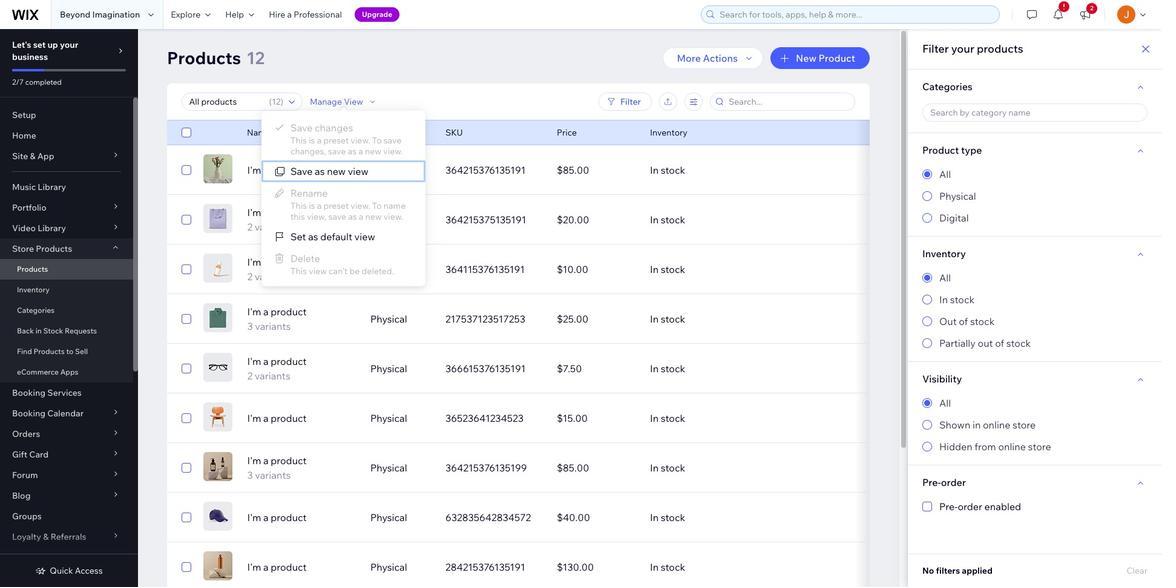 Task type: locate. For each thing, give the bounding box(es) containing it.
library inside popup button
[[38, 223, 66, 234]]

rename
[[291, 187, 328, 199]]

3 this from the top
[[291, 266, 307, 277]]

physical for 217537123517253
[[371, 313, 407, 325]]

stock for 284215376135191
[[661, 561, 686, 573]]

3 physical link from the top
[[363, 255, 438, 284]]

0 vertical spatial library
[[38, 182, 66, 193]]

partially
[[940, 337, 976, 349]]

manage view
[[310, 96, 363, 107]]

is inside rename this is a preset view. to name this view, save as a new view.
[[309, 200, 315, 211]]

in for 364215375135191
[[650, 214, 659, 226]]

pre- for pre-order
[[923, 477, 941, 489]]

stock for 217537123517253
[[661, 313, 686, 325]]

0 horizontal spatial in
[[36, 326, 42, 335]]

1 vertical spatial $85.00 link
[[550, 454, 643, 483]]

2 horizontal spatial of
[[996, 337, 1005, 349]]

0 vertical spatial $85.00 link
[[550, 156, 643, 185]]

manage view button
[[310, 96, 378, 107]]

1 vertical spatial categories
[[17, 306, 55, 315]]

sidebar element
[[0, 29, 138, 587]]

3 i'm a product link from the top
[[240, 510, 363, 525]]

all for physical
[[940, 168, 951, 180]]

$85.00 up $40.00
[[557, 462, 589, 474]]

1 save from the top
[[291, 122, 313, 134]]

1 preset from the top
[[324, 135, 349, 146]]

1 horizontal spatial filter
[[923, 42, 949, 56]]

4 i'm a product link from the top
[[240, 560, 363, 575]]

1 vertical spatial preset
[[324, 200, 349, 211]]

0 vertical spatial online
[[983, 419, 1011, 431]]

1 vertical spatial &
[[43, 532, 49, 543]]

inventory
[[650, 127, 688, 138], [923, 248, 966, 260], [17, 285, 50, 294]]

filter button
[[599, 93, 652, 111]]

physical link for 366615376135191
[[363, 354, 438, 383]]

1 3 from the top
[[247, 320, 253, 332]]

in stock link for 217537123517253
[[643, 305, 819, 334]]

1 library from the top
[[38, 182, 66, 193]]

0 vertical spatial all
[[940, 168, 951, 180]]

pre-
[[923, 477, 941, 489], [940, 501, 958, 513]]

out of stock
[[940, 315, 995, 328]]

1 vertical spatial option group
[[923, 271, 1148, 351]]

physical
[[371, 164, 407, 176], [940, 190, 977, 202], [371, 214, 407, 226], [371, 263, 407, 276], [371, 313, 407, 325], [371, 363, 407, 375], [371, 412, 407, 424], [371, 462, 407, 474], [371, 512, 407, 524], [371, 561, 407, 573]]

284215376135191 link
[[438, 553, 550, 582]]

to inside rename this is a preset view. to name this view, save as a new view.
[[372, 200, 382, 211]]

hidden
[[940, 441, 973, 453]]

as up set as default view button
[[348, 211, 357, 222]]

Search... field
[[725, 93, 851, 110]]

pre- for pre-order enabled
[[940, 501, 958, 513]]

1 physical link from the top
[[363, 156, 438, 185]]

2 $85.00 from the top
[[557, 462, 589, 474]]

products up the products link
[[36, 243, 72, 254]]

3 i'm a product from the top
[[247, 512, 307, 524]]

variants for 364215376135199
[[255, 469, 291, 481]]

save down changes,
[[291, 165, 313, 177]]

stock for 366615376135191
[[661, 363, 686, 375]]

in right back
[[36, 326, 42, 335]]

booking inside dropdown button
[[12, 408, 46, 419]]

save up changes,
[[291, 122, 313, 134]]

in stock for 217537123517253
[[650, 313, 686, 325]]

$85.00
[[557, 164, 589, 176], [557, 462, 589, 474]]

this inside delete this view can't be deleted.
[[291, 266, 307, 277]]

$85.00 down price
[[557, 164, 589, 176]]

find products to sell link
[[0, 342, 133, 362]]

your right up
[[60, 39, 78, 50]]

this inside rename this is a preset view. to name this view, save as a new view.
[[291, 200, 307, 211]]

0 vertical spatial inventory
[[650, 127, 688, 138]]

7 physical link from the top
[[363, 454, 438, 483]]

all up out
[[940, 272, 951, 284]]

in right shown
[[973, 419, 981, 431]]

in stock for 632835642834572
[[650, 512, 686, 524]]

your
[[60, 39, 78, 50], [952, 42, 975, 56]]

$85.00 link for 364215376135191
[[550, 156, 643, 185]]

quick
[[50, 566, 73, 576]]

1 vertical spatial product
[[923, 144, 959, 156]]

loyalty & referrals button
[[0, 527, 133, 547]]

0 vertical spatial filter
[[923, 42, 949, 56]]

1 vertical spatial i'm a product 2 variants
[[247, 256, 307, 283]]

6 physical link from the top
[[363, 404, 438, 433]]

2 in stock link from the top
[[643, 205, 819, 234]]

9 physical link from the top
[[363, 553, 438, 582]]

0 vertical spatial pre-
[[923, 477, 941, 489]]

1 vertical spatial library
[[38, 223, 66, 234]]

i'm a product for 36523641234523
[[247, 412, 307, 424]]

12
[[247, 47, 265, 68], [272, 96, 281, 107]]

to
[[372, 135, 382, 146], [372, 200, 382, 211]]

9 i'm from the top
[[247, 561, 261, 573]]

0 vertical spatial in
[[36, 326, 42, 335]]

1 vertical spatial i'm a product 3 variants
[[247, 455, 307, 481]]

1 is from the top
[[309, 135, 315, 146]]

point of sale link
[[0, 547, 133, 568]]

view. left type
[[351, 135, 370, 146]]

view inside button
[[348, 165, 369, 177]]

in for 632835642834572
[[650, 512, 659, 524]]

new down type
[[365, 146, 382, 157]]

to up save as new view button
[[372, 135, 382, 146]]

0 horizontal spatial filter
[[621, 96, 641, 107]]

to
[[66, 347, 73, 356]]

1 vertical spatial booking
[[12, 408, 46, 419]]

2 i'm a product 3 variants from the top
[[247, 455, 307, 481]]

all for in stock
[[940, 272, 951, 284]]

1 this from the top
[[291, 135, 307, 146]]

1 vertical spatial in
[[973, 419, 981, 431]]

9 in stock link from the top
[[643, 553, 819, 582]]

as right set
[[308, 231, 318, 243]]

1 vertical spatial is
[[309, 200, 315, 211]]

2 3 from the top
[[247, 469, 253, 481]]

2 i'm a product link from the top
[[240, 411, 363, 426]]

$40.00
[[557, 512, 590, 524]]

in for 217537123517253
[[650, 313, 659, 325]]

3 all from the top
[[940, 397, 951, 409]]

categories down filter your products
[[923, 81, 973, 93]]

5 physical link from the top
[[363, 354, 438, 383]]

store up hidden from online store
[[1013, 419, 1036, 431]]

products inside popup button
[[36, 243, 72, 254]]

save inside save changes this is a preset view. to save changes, save as a new view.
[[291, 122, 313, 134]]

364215375135191
[[446, 214, 526, 226]]

0 vertical spatial i'm a product 2 variants
[[247, 206, 307, 233]]

217537123517253
[[446, 313, 526, 325]]

1 horizontal spatial categories
[[923, 81, 973, 93]]

3 variants from the top
[[255, 320, 291, 332]]

in for 364215376135191
[[650, 164, 659, 176]]

gift card button
[[0, 444, 133, 465]]

actions
[[703, 52, 738, 64]]

3 i'm from the top
[[247, 256, 261, 268]]

8 physical link from the top
[[363, 503, 438, 532]]

5 in stock link from the top
[[643, 354, 819, 383]]

back in stock requests
[[17, 326, 97, 335]]

preset down changes
[[324, 135, 349, 146]]

rename this is a preset view. to name this view, save as a new view.
[[291, 187, 406, 222]]

from
[[975, 441, 997, 453]]

stock for 364215375135191
[[661, 214, 686, 226]]

3 in stock link from the top
[[643, 255, 819, 284]]

booking calendar
[[12, 408, 84, 419]]

online right from
[[999, 441, 1026, 453]]

view right default
[[355, 231, 375, 243]]

0 vertical spatial 12
[[247, 47, 265, 68]]

Search by category name field
[[927, 104, 1144, 121]]

to left 'name'
[[372, 200, 382, 211]]

0 vertical spatial 3
[[247, 320, 253, 332]]

in stock link for 364215375135191
[[643, 205, 819, 234]]

0 vertical spatial to
[[372, 135, 382, 146]]

1 i'm from the top
[[247, 164, 261, 176]]

1 horizontal spatial product
[[923, 144, 959, 156]]

as down changes,
[[315, 165, 325, 177]]

(
[[269, 96, 272, 107]]

0 vertical spatial $85.00
[[557, 164, 589, 176]]

2 this from the top
[[291, 200, 307, 211]]

of inside sidebar element
[[35, 552, 43, 563]]

physical link for 364115376135191
[[363, 255, 438, 284]]

products link
[[0, 259, 133, 280]]

in stock link for 284215376135191
[[643, 553, 819, 582]]

8 i'm from the top
[[247, 512, 261, 524]]

4 variants from the top
[[255, 370, 290, 382]]

is down the "rename"
[[309, 200, 315, 211]]

1 vertical spatial order
[[958, 501, 983, 513]]

physical link for 217537123517253
[[363, 305, 438, 334]]

2 variants from the top
[[255, 271, 290, 283]]

$85.00 link down price
[[550, 156, 643, 185]]

up
[[48, 39, 58, 50]]

0 vertical spatial of
[[959, 315, 968, 328]]

product left type at the top of page
[[923, 144, 959, 156]]

1 $85.00 link from the top
[[550, 156, 643, 185]]

2 vertical spatial i'm a product 2 variants
[[247, 355, 307, 382]]

0 horizontal spatial 12
[[247, 47, 265, 68]]

hire a professional
[[269, 9, 342, 20]]

new inside save changes this is a preset view. to save changes, save as a new view.
[[365, 146, 382, 157]]

inventory down filter button
[[650, 127, 688, 138]]

0 horizontal spatial inventory
[[17, 285, 50, 294]]

services
[[47, 388, 82, 398]]

1 vertical spatial this
[[291, 200, 307, 211]]

0 vertical spatial store
[[1013, 419, 1036, 431]]

product inside popup button
[[819, 52, 856, 64]]

physical inside option group
[[940, 190, 977, 202]]

store
[[1013, 419, 1036, 431], [1029, 441, 1052, 453]]

4 physical link from the top
[[363, 305, 438, 334]]

0 vertical spatial new
[[365, 146, 382, 157]]

2 booking from the top
[[12, 408, 46, 419]]

None checkbox
[[182, 262, 191, 277], [182, 312, 191, 326], [182, 362, 191, 376], [182, 411, 191, 426], [182, 262, 191, 277], [182, 312, 191, 326], [182, 362, 191, 376], [182, 411, 191, 426]]

library
[[38, 182, 66, 193], [38, 223, 66, 234]]

2 vertical spatial of
[[35, 552, 43, 563]]

in stock for 366615376135191
[[650, 363, 686, 375]]

8 in stock link from the top
[[643, 503, 819, 532]]

0 vertical spatial order
[[941, 477, 966, 489]]

this right name at the top of the page
[[291, 135, 307, 146]]

2 i'm a product 2 variants from the top
[[247, 256, 307, 283]]

1 vertical spatial 12
[[272, 96, 281, 107]]

0 vertical spatial preset
[[324, 135, 349, 146]]

in stock for 364215376135199
[[650, 462, 686, 474]]

1 all from the top
[[940, 168, 951, 180]]

& inside loyalty & referrals popup button
[[43, 532, 49, 543]]

save for save changes this is a preset view. to save changes, save as a new view.
[[291, 122, 313, 134]]

set
[[291, 231, 306, 243]]

2 all from the top
[[940, 272, 951, 284]]

this down delete
[[291, 266, 307, 277]]

all down 'product type'
[[940, 168, 951, 180]]

categories up back
[[17, 306, 55, 315]]

0 vertical spatial view
[[348, 165, 369, 177]]

Unsaved view field
[[186, 93, 266, 110]]

1 i'm a product link from the top
[[240, 163, 363, 177]]

1 horizontal spatial in
[[973, 419, 981, 431]]

option group
[[923, 167, 1148, 225], [923, 271, 1148, 351], [923, 396, 1148, 454]]

product right the 'new'
[[819, 52, 856, 64]]

in for online
[[973, 419, 981, 431]]

variants for 364215375135191
[[255, 221, 290, 233]]

in stock link for 364115376135191
[[643, 255, 819, 284]]

preset
[[324, 135, 349, 146], [324, 200, 349, 211]]

0 horizontal spatial &
[[30, 151, 35, 162]]

1 vertical spatial 3
[[247, 469, 253, 481]]

of for sale
[[35, 552, 43, 563]]

3
[[247, 320, 253, 332], [247, 469, 253, 481]]

2 save from the top
[[291, 165, 313, 177]]

1 horizontal spatial &
[[43, 532, 49, 543]]

filter inside button
[[621, 96, 641, 107]]

this down the "rename"
[[291, 200, 307, 211]]

new inside rename this is a preset view. to name this view, save as a new view.
[[366, 211, 382, 222]]

booking up orders
[[12, 408, 46, 419]]

0 horizontal spatial product
[[819, 52, 856, 64]]

1 vertical spatial store
[[1029, 441, 1052, 453]]

1 $85.00 from the top
[[557, 164, 589, 176]]

view inside button
[[355, 231, 375, 243]]

i'm a product 2 variants
[[247, 206, 307, 233], [247, 256, 307, 283], [247, 355, 307, 382]]

portfolio button
[[0, 197, 133, 218]]

physical for 364215376135199
[[371, 462, 407, 474]]

2 option group from the top
[[923, 271, 1148, 351]]

7 i'm from the top
[[247, 455, 261, 467]]

i'm a product link for 632835642834572
[[240, 510, 363, 525]]

1 vertical spatial all
[[940, 272, 951, 284]]

2 vertical spatial view
[[309, 266, 327, 277]]

3 option group from the top
[[923, 396, 1148, 454]]

order for pre-order enabled
[[958, 501, 983, 513]]

0 horizontal spatial of
[[35, 552, 43, 563]]

as
[[348, 146, 357, 157], [315, 165, 325, 177], [348, 211, 357, 222], [308, 231, 318, 243]]

$85.00 link down $15.00 link
[[550, 454, 643, 483]]

all up shown
[[940, 397, 951, 409]]

2 physical link from the top
[[363, 205, 438, 234]]

2 vertical spatial this
[[291, 266, 307, 277]]

2 library from the top
[[38, 223, 66, 234]]

pre- down hidden
[[923, 477, 941, 489]]

0 vertical spatial booking
[[12, 388, 46, 398]]

in stock for 284215376135191
[[650, 561, 686, 573]]

1 vertical spatial save
[[291, 165, 313, 177]]

1 horizontal spatial 12
[[272, 96, 281, 107]]

2 horizontal spatial inventory
[[923, 248, 966, 260]]

364215376135191
[[446, 164, 526, 176]]

booking down ecommerce
[[12, 388, 46, 398]]

1 vertical spatial online
[[999, 441, 1026, 453]]

1 vertical spatial $85.00
[[557, 462, 589, 474]]

inventory inside inventory link
[[17, 285, 50, 294]]

4 in stock link from the top
[[643, 305, 819, 334]]

this inside save changes this is a preset view. to save changes, save as a new view.
[[291, 135, 307, 146]]

in stock for 36523641234523
[[650, 412, 686, 424]]

1 option group from the top
[[923, 167, 1148, 225]]

gift card
[[12, 449, 49, 460]]

12 for ( 12 )
[[272, 96, 281, 107]]

5 variants from the top
[[255, 469, 291, 481]]

0 vertical spatial &
[[30, 151, 35, 162]]

1 vertical spatial view
[[355, 231, 375, 243]]

& right the site
[[30, 151, 35, 162]]

type
[[962, 144, 983, 156]]

pre- inside option
[[940, 501, 958, 513]]

new left 'name'
[[366, 211, 382, 222]]

apps
[[60, 368, 78, 377]]

1 vertical spatial to
[[372, 200, 382, 211]]

order
[[941, 477, 966, 489], [958, 501, 983, 513]]

2 is from the top
[[309, 200, 315, 211]]

order down hidden
[[941, 477, 966, 489]]

online
[[983, 419, 1011, 431], [999, 441, 1026, 453]]

1 vertical spatial filter
[[621, 96, 641, 107]]

physical link for 36523641234523
[[363, 404, 438, 433]]

as up save as new view button
[[348, 146, 357, 157]]

& right loyalty
[[43, 532, 49, 543]]

in for 284215376135191
[[650, 561, 659, 573]]

1 vertical spatial pre-
[[940, 501, 958, 513]]

online up hidden from online store
[[983, 419, 1011, 431]]

4 i'm from the top
[[247, 306, 261, 318]]

0 vertical spatial save
[[291, 122, 313, 134]]

2 preset from the top
[[324, 200, 349, 211]]

inventory down digital
[[923, 248, 966, 260]]

a inside hire a professional link
[[287, 9, 292, 20]]

4 i'm a product from the top
[[247, 561, 307, 573]]

$10.00 link
[[550, 255, 643, 284]]

view down delete
[[309, 266, 327, 277]]

library up store products
[[38, 223, 66, 234]]

let's set up your business
[[12, 39, 78, 62]]

i'm
[[247, 164, 261, 176], [247, 206, 261, 219], [247, 256, 261, 268], [247, 306, 261, 318], [247, 355, 261, 368], [247, 412, 261, 424], [247, 455, 261, 467], [247, 512, 261, 524], [247, 561, 261, 573]]

calendar
[[47, 408, 84, 419]]

0 vertical spatial product
[[819, 52, 856, 64]]

& inside site & app popup button
[[30, 151, 35, 162]]

upgrade button
[[355, 7, 400, 22]]

Search for tools, apps, help & more... field
[[716, 6, 996, 23]]

i'm a product 2 variants for 366615376135191
[[247, 355, 307, 382]]

6 i'm from the top
[[247, 412, 261, 424]]

1 horizontal spatial of
[[959, 315, 968, 328]]

None checkbox
[[182, 125, 191, 140], [182, 163, 191, 177], [182, 213, 191, 227], [182, 461, 191, 475], [182, 510, 191, 525], [182, 560, 191, 575], [182, 125, 191, 140], [182, 163, 191, 177], [182, 213, 191, 227], [182, 461, 191, 475], [182, 510, 191, 525], [182, 560, 191, 575]]

3 for 364215376135199
[[247, 469, 253, 481]]

store right from
[[1029, 441, 1052, 453]]

point of sale
[[12, 552, 62, 563]]

2 to from the top
[[372, 200, 382, 211]]

as inside save changes this is a preset view. to save changes, save as a new view.
[[348, 146, 357, 157]]

your inside let's set up your business
[[60, 39, 78, 50]]

home link
[[0, 125, 133, 146]]

2 vertical spatial new
[[366, 211, 382, 222]]

help button
[[218, 0, 262, 29]]

inventory down the products link
[[17, 285, 50, 294]]

booking for booking calendar
[[12, 408, 46, 419]]

preset inside rename this is a preset view. to name this view, save as a new view.
[[324, 200, 349, 211]]

3 i'm a product 2 variants from the top
[[247, 355, 307, 382]]

save inside rename this is a preset view. to name this view, save as a new view.
[[329, 211, 346, 222]]

new down save changes this is a preset view. to save changes, save as a new view.
[[327, 165, 346, 177]]

upgrade
[[362, 10, 393, 19]]

is down changes
[[309, 135, 315, 146]]

physical link for 632835642834572
[[363, 503, 438, 532]]

setup link
[[0, 105, 133, 125]]

library up portfolio dropdown button
[[38, 182, 66, 193]]

$85.00 for 364215376135191
[[557, 164, 589, 176]]

view down save changes this is a preset view. to save changes, save as a new view.
[[348, 165, 369, 177]]

7 product from the top
[[271, 455, 307, 467]]

2 button
[[1072, 0, 1099, 29]]

2 vertical spatial option group
[[923, 396, 1148, 454]]

$25.00 link
[[550, 305, 643, 334]]

0 vertical spatial i'm a product 3 variants
[[247, 306, 307, 332]]

1 i'm a product from the top
[[247, 164, 307, 176]]

2 i'm a product from the top
[[247, 412, 307, 424]]

12 down help "button"
[[247, 47, 265, 68]]

view. down type
[[383, 146, 403, 157]]

requests
[[65, 326, 97, 335]]

menu
[[262, 117, 426, 280]]

1 variants from the top
[[255, 221, 290, 233]]

1 to from the top
[[372, 135, 382, 146]]

order left enabled
[[958, 501, 983, 513]]

option group for product type
[[923, 167, 1148, 225]]

preset down the "rename"
[[324, 200, 349, 211]]

filter for filter
[[621, 96, 641, 107]]

variants for 366615376135191
[[255, 370, 290, 382]]

in for 364115376135191
[[650, 263, 659, 276]]

0 horizontal spatial your
[[60, 39, 78, 50]]

2 $85.00 link from the top
[[550, 454, 643, 483]]

2 vertical spatial inventory
[[17, 285, 50, 294]]

0 vertical spatial this
[[291, 135, 307, 146]]

0 horizontal spatial categories
[[17, 306, 55, 315]]

( 12 )
[[269, 96, 283, 107]]

1 vertical spatial of
[[996, 337, 1005, 349]]

12 left manage
[[272, 96, 281, 107]]

1 vertical spatial new
[[327, 165, 346, 177]]

0 vertical spatial option group
[[923, 167, 1148, 225]]

0 vertical spatial is
[[309, 135, 315, 146]]

7 in stock link from the top
[[643, 454, 819, 483]]

in for stock
[[36, 326, 42, 335]]

physical for 366615376135191
[[371, 363, 407, 375]]

pre- down 'pre-order'
[[940, 501, 958, 513]]

&
[[30, 151, 35, 162], [43, 532, 49, 543]]

quick access button
[[35, 566, 103, 576]]

1 horizontal spatial inventory
[[650, 127, 688, 138]]

in stock link for 364215376135191
[[643, 156, 819, 185]]

in inside sidebar element
[[36, 326, 42, 335]]

1 booking from the top
[[12, 388, 46, 398]]

setup
[[12, 110, 36, 121]]

1 i'm a product 2 variants from the top
[[247, 206, 307, 233]]

your left 'products'
[[952, 42, 975, 56]]

order inside option
[[958, 501, 983, 513]]

video library button
[[0, 218, 133, 239]]

6 in stock link from the top
[[643, 404, 819, 433]]

digital
[[940, 212, 969, 224]]

284215376135191
[[446, 561, 525, 573]]

2 vertical spatial all
[[940, 397, 951, 409]]

view. up set as default view button
[[384, 211, 403, 222]]

i'm a product 3 variants for 364215376135199
[[247, 455, 307, 481]]

save inside button
[[291, 165, 313, 177]]

physical for 632835642834572
[[371, 512, 407, 524]]

217537123517253 link
[[438, 305, 550, 334]]

1 in stock link from the top
[[643, 156, 819, 185]]

in stock
[[650, 164, 686, 176], [650, 214, 686, 226], [650, 263, 686, 276], [940, 294, 975, 306], [650, 313, 686, 325], [650, 363, 686, 375], [650, 412, 686, 424], [650, 462, 686, 474], [650, 512, 686, 524], [650, 561, 686, 573]]

new for save changes
[[365, 146, 382, 157]]

1 i'm a product 3 variants from the top
[[247, 306, 307, 332]]



Task type: vqa. For each thing, say whether or not it's contained in the screenshot.


Task type: describe. For each thing, give the bounding box(es) containing it.
2 inside 2 button
[[1091, 4, 1094, 12]]

find products to sell
[[17, 347, 88, 356]]

referrals
[[51, 532, 86, 543]]

i'm a product for 284215376135191
[[247, 561, 307, 573]]

hire
[[269, 9, 285, 20]]

new for rename
[[366, 211, 382, 222]]

visibility
[[923, 373, 962, 385]]

sell
[[75, 347, 88, 356]]

i'm a product link for 364215376135191
[[240, 163, 363, 177]]

2 for 364215375135191
[[247, 221, 252, 233]]

forum button
[[0, 465, 133, 486]]

site & app button
[[0, 146, 133, 167]]

$130.00 link
[[550, 553, 643, 582]]

ecommerce apps
[[17, 368, 78, 377]]

364215376135191 link
[[438, 156, 550, 185]]

in stock link for 364215376135199
[[643, 454, 819, 483]]

2 i'm from the top
[[247, 206, 261, 219]]

view for save as new view
[[348, 165, 369, 177]]

variants for 364115376135191
[[255, 271, 290, 283]]

stock for 364115376135191
[[661, 263, 686, 276]]

online for in
[[983, 419, 1011, 431]]

save for rename
[[329, 211, 346, 222]]

6 product from the top
[[271, 412, 307, 424]]

view
[[344, 96, 363, 107]]

Pre-order enabled checkbox
[[923, 500, 1148, 514]]

new product
[[796, 52, 856, 64]]

3 for 217537123517253
[[247, 320, 253, 332]]

i'm a product for 364215376135191
[[247, 164, 307, 176]]

partially out of stock
[[940, 337, 1031, 349]]

364215376135199 link
[[438, 454, 550, 483]]

option group for visibility
[[923, 396, 1148, 454]]

booking services link
[[0, 383, 133, 403]]

quick access
[[50, 566, 103, 576]]

save as new view
[[291, 165, 369, 177]]

store for hidden from online store
[[1029, 441, 1052, 453]]

preset inside save changes this is a preset view. to save changes, save as a new view.
[[324, 135, 349, 146]]

all for shown in online store
[[940, 397, 951, 409]]

stock for 364215376135191
[[661, 164, 686, 176]]

set as default view
[[291, 231, 375, 243]]

this for delete
[[291, 266, 307, 277]]

$20.00 link
[[550, 205, 643, 234]]

point
[[12, 552, 33, 563]]

of for stock
[[959, 315, 968, 328]]

as inside button
[[315, 165, 325, 177]]

music library
[[12, 182, 66, 193]]

in for 364215376135199
[[650, 462, 659, 474]]

2/7
[[12, 78, 24, 87]]

is inside save changes this is a preset view. to save changes, save as a new view.
[[309, 135, 315, 146]]

inventory link
[[0, 280, 133, 300]]

manage
[[310, 96, 342, 107]]

save for save as new view
[[291, 165, 313, 177]]

groups
[[12, 511, 42, 522]]

$85.00 link for 364215376135199
[[550, 454, 643, 483]]

$15.00
[[557, 412, 588, 424]]

3 product from the top
[[271, 256, 307, 268]]

option group for inventory
[[923, 271, 1148, 351]]

delete this view can't be deleted.
[[291, 253, 394, 277]]

orders
[[12, 429, 40, 440]]

9 product from the top
[[271, 561, 307, 573]]

video
[[12, 223, 36, 234]]

physical for 364215376135191
[[371, 164, 407, 176]]

physical for 364115376135191
[[371, 263, 407, 276]]

in stock for 364115376135191
[[650, 263, 686, 276]]

portfolio
[[12, 202, 46, 213]]

physical for 36523641234523
[[371, 412, 407, 424]]

store products
[[12, 243, 72, 254]]

products down store
[[17, 265, 48, 274]]

i'm a product link for 284215376135191
[[240, 560, 363, 575]]

364115376135191
[[446, 263, 525, 276]]

in stock for 364215375135191
[[650, 214, 686, 226]]

in for 366615376135191
[[650, 363, 659, 375]]

5 i'm from the top
[[247, 355, 261, 368]]

2 for 366615376135191
[[247, 370, 252, 382]]

orders button
[[0, 424, 133, 444]]

can't
[[329, 266, 348, 277]]

beyond
[[60, 9, 90, 20]]

name
[[247, 127, 271, 138]]

$85.00 for 364215376135199
[[557, 462, 589, 474]]

stock for 36523641234523
[[661, 412, 686, 424]]

in stock link for 632835642834572
[[643, 503, 819, 532]]

sku
[[446, 127, 463, 138]]

physical link for 284215376135191
[[363, 553, 438, 582]]

2 product from the top
[[271, 206, 307, 219]]

gift
[[12, 449, 27, 460]]

filter for filter your products
[[923, 42, 949, 56]]

8 product from the top
[[271, 512, 307, 524]]

order for pre-order
[[941, 477, 966, 489]]

i'm a product for 632835642834572
[[247, 512, 307, 524]]

products up 'ecommerce apps'
[[34, 347, 65, 356]]

completed
[[25, 78, 62, 87]]

& for loyalty
[[43, 532, 49, 543]]

2/7 completed
[[12, 78, 62, 87]]

stock for 632835642834572
[[661, 512, 686, 524]]

in inside option group
[[940, 294, 948, 306]]

pre-order enabled
[[940, 501, 1022, 513]]

physical for 364215375135191
[[371, 214, 407, 226]]

physical link for 364215376135191
[[363, 156, 438, 185]]

12 for products 12
[[247, 47, 265, 68]]

physical link for 364215375135191
[[363, 205, 438, 234]]

price
[[557, 127, 577, 138]]

366615376135191
[[446, 363, 526, 375]]

products 12
[[167, 47, 265, 68]]

view inside delete this view can't be deleted.
[[309, 266, 327, 277]]

new inside button
[[327, 165, 346, 177]]

library for music library
[[38, 182, 66, 193]]

set
[[33, 39, 46, 50]]

business
[[12, 51, 48, 62]]

hire a professional link
[[262, 0, 349, 29]]

enabled
[[985, 501, 1022, 513]]

deleted.
[[362, 266, 394, 277]]

library for video library
[[38, 223, 66, 234]]

36523641234523
[[446, 412, 524, 424]]

i'm a product link for 36523641234523
[[240, 411, 363, 426]]

more
[[677, 52, 701, 64]]

i'm a product 2 variants for 364215375135191
[[247, 206, 307, 233]]

loyalty
[[12, 532, 41, 543]]

store for shown in online store
[[1013, 419, 1036, 431]]

blog button
[[0, 486, 133, 506]]

1 vertical spatial inventory
[[923, 248, 966, 260]]

to inside save changes this is a preset view. to save changes, save as a new view.
[[372, 135, 382, 146]]

in for 36523641234523
[[650, 412, 659, 424]]

filters
[[936, 566, 960, 576]]

as inside rename this is a preset view. to name this view, save as a new view.
[[348, 211, 357, 222]]

in stock for 364215376135191
[[650, 164, 686, 176]]

$15.00 link
[[550, 404, 643, 433]]

online for from
[[999, 441, 1026, 453]]

menu containing save changes
[[262, 117, 426, 280]]

blog
[[12, 490, 31, 501]]

i'm a product 3 variants for 217537123517253
[[247, 306, 307, 332]]

as inside button
[[308, 231, 318, 243]]

stock for 364215376135199
[[661, 462, 686, 474]]

variants for 217537123517253
[[255, 320, 291, 332]]

more actions button
[[663, 47, 764, 69]]

app
[[37, 151, 54, 162]]

shown
[[940, 419, 971, 431]]

card
[[29, 449, 49, 460]]

366615376135191 link
[[438, 354, 550, 383]]

4 product from the top
[[271, 306, 307, 318]]

booking calendar button
[[0, 403, 133, 424]]

632835642834572
[[446, 512, 531, 524]]

in stock link for 36523641234523
[[643, 404, 819, 433]]

explore
[[171, 9, 201, 20]]

stock
[[43, 326, 63, 335]]

physical for 284215376135191
[[371, 561, 407, 573]]

36523641234523 link
[[438, 404, 550, 433]]

save for save changes
[[328, 146, 346, 157]]

products down explore
[[167, 47, 241, 68]]

booking for booking services
[[12, 388, 46, 398]]

video library
[[12, 223, 66, 234]]

back
[[17, 326, 34, 335]]

364115376135191 link
[[438, 255, 550, 284]]

5 product from the top
[[271, 355, 307, 368]]

in stock link for 366615376135191
[[643, 354, 819, 383]]

music library link
[[0, 177, 133, 197]]

2 for 364115376135191
[[247, 271, 252, 283]]

categories inside 'link'
[[17, 306, 55, 315]]

$10.00
[[557, 263, 589, 276]]

view. left 'name'
[[351, 200, 370, 211]]

364215376135199
[[446, 462, 527, 474]]

store
[[12, 243, 34, 254]]

this for rename
[[291, 200, 307, 211]]

out
[[940, 315, 957, 328]]

view,
[[307, 211, 327, 222]]

1 product from the top
[[271, 164, 307, 176]]

save changes this is a preset view. to save changes, save as a new view.
[[291, 122, 403, 157]]

0 vertical spatial categories
[[923, 81, 973, 93]]

i'm a product 2 variants for 364115376135191
[[247, 256, 307, 283]]

sale
[[45, 552, 62, 563]]

site & app
[[12, 151, 54, 162]]

categories link
[[0, 300, 133, 321]]

1 horizontal spatial your
[[952, 42, 975, 56]]

view for set as default view
[[355, 231, 375, 243]]

store products button
[[0, 239, 133, 259]]



